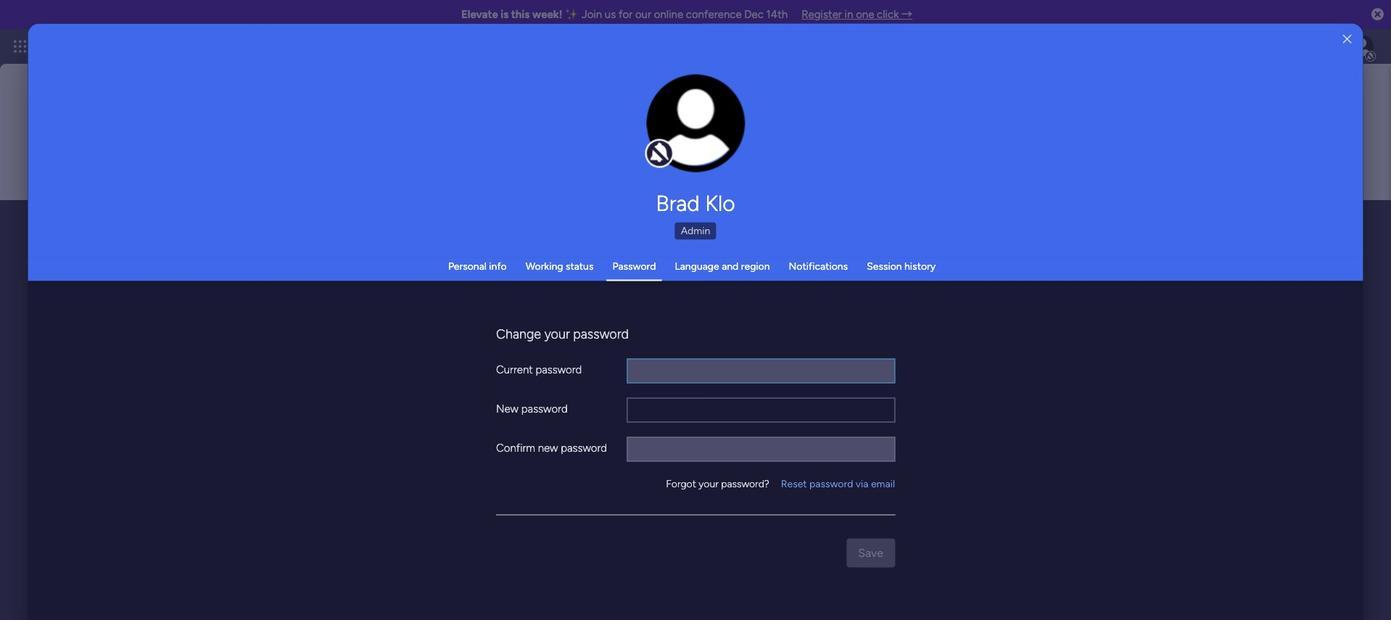 Task type: vqa. For each thing, say whether or not it's contained in the screenshot.
CLOSE image
yes



Task type: describe. For each thing, give the bounding box(es) containing it.
new password
[[496, 402, 568, 415]]

status
[[566, 260, 594, 272]]

confirm
[[496, 442, 536, 455]]

this
[[511, 8, 530, 21]]

change profile picture button
[[647, 74, 746, 173]]

password link
[[613, 260, 656, 272]]

language
[[675, 260, 720, 272]]

language and region link
[[675, 260, 770, 272]]

is
[[501, 8, 509, 21]]

join
[[582, 8, 602, 21]]

→
[[902, 8, 913, 21]]

personal info
[[448, 260, 507, 272]]

conference
[[686, 8, 742, 21]]

Current password password field
[[627, 359, 896, 383]]

one
[[856, 8, 875, 21]]

forgot
[[666, 478, 697, 490]]

change for change profile picture
[[666, 131, 698, 142]]

password for reset password via email
[[810, 478, 854, 490]]

password?
[[721, 478, 770, 490]]

change for change your password
[[496, 326, 542, 342]]

your for change
[[545, 326, 570, 342]]

reset
[[781, 478, 807, 490]]

new
[[496, 402, 519, 415]]

region
[[742, 260, 770, 272]]

and
[[722, 260, 739, 272]]

week!
[[533, 8, 563, 21]]

info
[[489, 260, 507, 272]]

elevate
[[461, 8, 498, 21]]

forgot your password?
[[666, 478, 770, 490]]

register in one click → link
[[802, 8, 913, 21]]

session
[[867, 260, 903, 272]]

working status
[[526, 260, 594, 272]]

admin
[[681, 224, 711, 237]]

register in one click →
[[802, 8, 913, 21]]

session history link
[[867, 260, 936, 272]]

in
[[845, 8, 854, 21]]

notifications link
[[789, 260, 848, 272]]

current password
[[496, 363, 582, 376]]

working status link
[[526, 260, 594, 272]]

change profile picture
[[666, 131, 727, 154]]

new
[[538, 442, 558, 455]]



Task type: locate. For each thing, give the bounding box(es) containing it.
✨
[[565, 8, 579, 21]]

your up current password
[[545, 326, 570, 342]]

via
[[856, 478, 869, 490]]

session history
[[867, 260, 936, 272]]

close image
[[1344, 34, 1352, 45]]

1 vertical spatial your
[[699, 478, 719, 490]]

klo
[[706, 190, 736, 216]]

1 horizontal spatial change
[[666, 131, 698, 142]]

your
[[545, 326, 570, 342], [699, 478, 719, 490]]

us
[[605, 8, 616, 21]]

0 horizontal spatial your
[[545, 326, 570, 342]]

our
[[636, 8, 652, 21]]

password inside reset password via email link
[[810, 478, 854, 490]]

Confirm new password password field
[[627, 437, 896, 462]]

0 vertical spatial your
[[545, 326, 570, 342]]

0 horizontal spatial change
[[496, 326, 542, 342]]

change up picture
[[666, 131, 698, 142]]

password down status
[[574, 326, 629, 342]]

password
[[613, 260, 656, 272]]

14th
[[767, 8, 788, 21]]

online
[[654, 8, 684, 21]]

personal
[[448, 260, 487, 272]]

history
[[905, 260, 936, 272]]

None field
[[166, 207, 1333, 237]]

personal info link
[[448, 260, 507, 272]]

reset password via email link
[[781, 477, 896, 491]]

password right the new
[[561, 442, 607, 455]]

New password password field
[[627, 398, 896, 422]]

your right forgot
[[699, 478, 719, 490]]

brad klo image
[[1351, 35, 1375, 58]]

register
[[802, 8, 843, 21]]

elevate is this week! ✨ join us for our online conference dec 14th
[[461, 8, 788, 21]]

select product image
[[13, 39, 28, 54]]

profile
[[700, 131, 727, 142]]

confirm new password
[[496, 442, 607, 455]]

password right new
[[522, 402, 568, 415]]

1 vertical spatial change
[[496, 326, 542, 342]]

brad klo
[[656, 190, 736, 216]]

your for forgot
[[699, 478, 719, 490]]

change up current
[[496, 326, 542, 342]]

current
[[496, 363, 533, 376]]

notifications
[[789, 260, 848, 272]]

language and region
[[675, 260, 770, 272]]

click
[[877, 8, 899, 21]]

change inside change profile picture
[[666, 131, 698, 142]]

dec
[[745, 8, 764, 21]]

password for current password
[[536, 363, 582, 376]]

for
[[619, 8, 633, 21]]

password down the change your password
[[536, 363, 582, 376]]

1 horizontal spatial your
[[699, 478, 719, 490]]

picture
[[682, 143, 711, 154]]

change
[[666, 131, 698, 142], [496, 326, 542, 342]]

0 vertical spatial change
[[666, 131, 698, 142]]

brad klo button
[[496, 190, 896, 216]]

reset password via email
[[781, 478, 896, 490]]

working
[[526, 260, 563, 272]]

brad
[[656, 190, 700, 216]]

change your password
[[496, 326, 629, 342]]

password
[[574, 326, 629, 342], [536, 363, 582, 376], [522, 402, 568, 415], [561, 442, 607, 455], [810, 478, 854, 490]]

password left via
[[810, 478, 854, 490]]

password for new password
[[522, 402, 568, 415]]

email
[[872, 478, 896, 490]]



